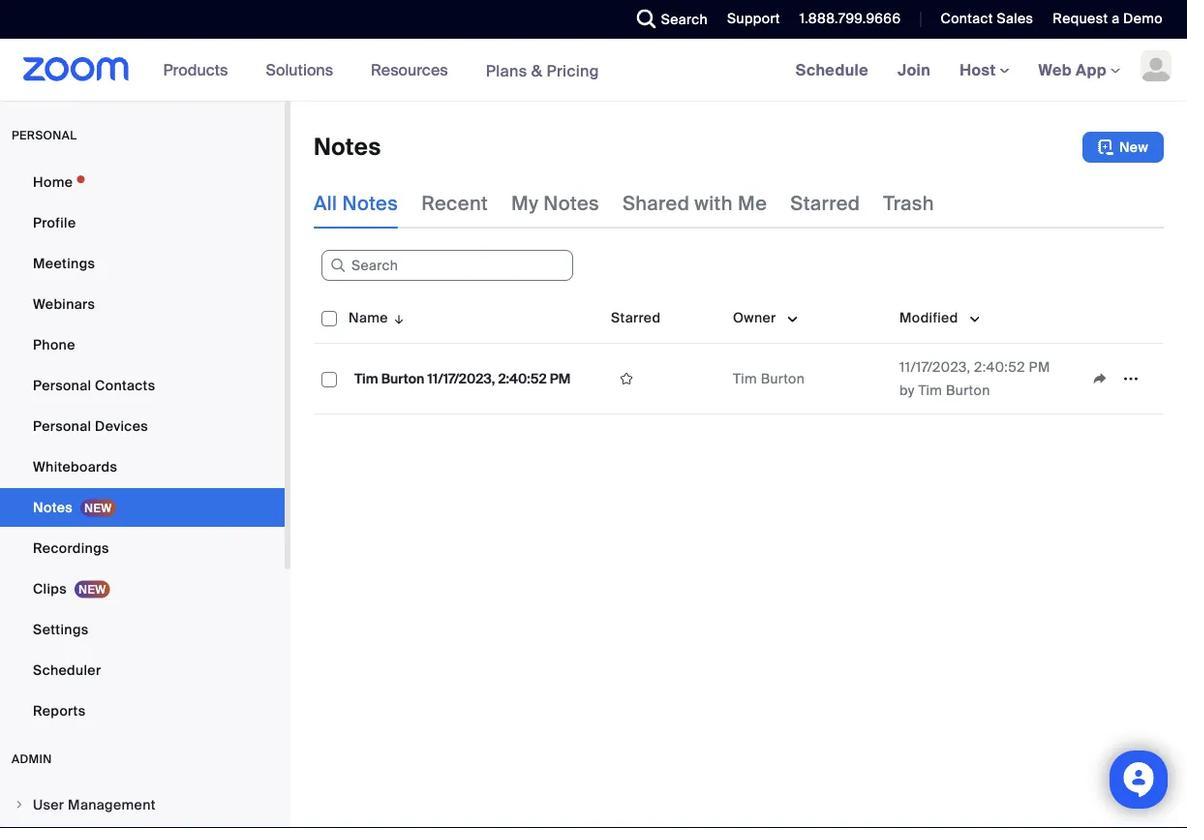 Task type: locate. For each thing, give the bounding box(es) containing it.
products
[[163, 60, 228, 80]]

pm
[[1030, 358, 1051, 376], [550, 370, 571, 388]]

phone
[[33, 336, 75, 354]]

schedule
[[796, 60, 869, 80]]

starred inside tabs of all notes page 'tab list'
[[791, 191, 861, 216]]

webinars
[[33, 295, 95, 313]]

1 personal from the top
[[33, 376, 91, 394]]

tabs of all notes page tab list
[[314, 178, 935, 229]]

notes
[[314, 132, 381, 162], [342, 191, 398, 216], [544, 191, 600, 216], [33, 499, 73, 516]]

application
[[314, 293, 1165, 415], [1085, 364, 1157, 393]]

right image
[[14, 799, 25, 811]]

11/17/2023, inside "11/17/2023, 2:40:52 pm by tim burton"
[[900, 358, 971, 376]]

Search text field
[[322, 250, 574, 281]]

tim burton 11/17/2023, 2:40:52 pm
[[355, 370, 571, 388]]

arrow down image
[[388, 306, 406, 329]]

burton
[[382, 370, 425, 388], [761, 370, 805, 388], [947, 381, 991, 399]]

tim burton 11/17/2023, 2:40:52 pm button
[[349, 366, 577, 391]]

web app button
[[1039, 60, 1121, 80]]

11/17/2023,
[[900, 358, 971, 376], [428, 370, 495, 388]]

plans
[[486, 60, 528, 81]]

0 horizontal spatial burton
[[382, 370, 425, 388]]

settings link
[[0, 610, 285, 649]]

profile link
[[0, 203, 285, 242]]

burton inside tim burton 11/17/2023, 2:40:52 pm button
[[382, 370, 425, 388]]

scheduler
[[33, 661, 101, 679]]

notes right all
[[342, 191, 398, 216]]

2 personal from the top
[[33, 417, 91, 435]]

1 horizontal spatial 2:40:52
[[975, 358, 1026, 376]]

burton for tim burton 11/17/2023, 2:40:52 pm
[[382, 370, 425, 388]]

11/17/2023, inside button
[[428, 370, 495, 388]]

1 horizontal spatial 11/17/2023,
[[900, 358, 971, 376]]

personal
[[33, 376, 91, 394], [33, 417, 91, 435]]

burton down arrow down icon
[[382, 370, 425, 388]]

burton right by at the right
[[947, 381, 991, 399]]

tim down owner
[[733, 370, 758, 388]]

notes up recordings
[[33, 499, 73, 516]]

admin menu menu
[[0, 787, 285, 828]]

search
[[662, 10, 708, 28]]

whiteboards link
[[0, 448, 285, 486]]

0 horizontal spatial starred
[[611, 309, 661, 327]]

recent
[[422, 191, 488, 216]]

owner
[[733, 309, 777, 327]]

web
[[1039, 60, 1073, 80]]

personal down phone
[[33, 376, 91, 394]]

support link
[[713, 0, 786, 39], [728, 10, 781, 28]]

request a demo link
[[1039, 0, 1188, 39], [1054, 10, 1164, 28]]

scheduler link
[[0, 651, 285, 690]]

starred
[[791, 191, 861, 216], [611, 309, 661, 327]]

starred inside application
[[611, 309, 661, 327]]

0 horizontal spatial tim
[[355, 370, 378, 388]]

contact sales link
[[927, 0, 1039, 39], [941, 10, 1034, 28]]

notes inside personal menu menu
[[33, 499, 73, 516]]

starred up tim burton 11/17/2023, 2:40:52 pm unstarred image at the right top of the page
[[611, 309, 661, 327]]

pm left tim burton 11/17/2023, 2:40:52 pm unstarred image at the right top of the page
[[550, 370, 571, 388]]

personal devices link
[[0, 407, 285, 446]]

home link
[[0, 163, 285, 202]]

plans & pricing link
[[486, 60, 600, 81], [486, 60, 600, 81]]

1 horizontal spatial pm
[[1030, 358, 1051, 376]]

0 vertical spatial starred
[[791, 191, 861, 216]]

1.888.799.9666 button
[[786, 0, 906, 39], [800, 10, 902, 28]]

clips
[[33, 580, 67, 598]]

with
[[695, 191, 733, 216]]

&
[[532, 60, 543, 81]]

personal contacts
[[33, 376, 155, 394]]

personal devices
[[33, 417, 148, 435]]

menu item
[[0, 826, 285, 828]]

clips link
[[0, 570, 285, 608]]

all notes
[[314, 191, 398, 216]]

tim burton
[[733, 370, 805, 388]]

user
[[33, 796, 64, 814]]

support
[[728, 10, 781, 28]]

1 vertical spatial personal
[[33, 417, 91, 435]]

web app
[[1039, 60, 1107, 80]]

new button
[[1083, 132, 1165, 163]]

0 horizontal spatial 2:40:52
[[498, 370, 547, 388]]

1 horizontal spatial starred
[[791, 191, 861, 216]]

starred right the me
[[791, 191, 861, 216]]

personal for personal contacts
[[33, 376, 91, 394]]

meetings
[[33, 254, 95, 272]]

personal contacts link
[[0, 366, 285, 405]]

join
[[898, 60, 931, 80]]

personal up whiteboards
[[33, 417, 91, 435]]

phone link
[[0, 326, 285, 364]]

all
[[314, 191, 338, 216]]

1 horizontal spatial tim
[[733, 370, 758, 388]]

2 horizontal spatial burton
[[947, 381, 991, 399]]

banner
[[0, 39, 1188, 102]]

tim for tim burton
[[733, 370, 758, 388]]

notes up all notes
[[314, 132, 381, 162]]

1 horizontal spatial burton
[[761, 370, 805, 388]]

0 horizontal spatial 11/17/2023,
[[428, 370, 495, 388]]

personal menu menu
[[0, 163, 285, 733]]

by
[[900, 381, 915, 399]]

burton down owner
[[761, 370, 805, 388]]

0 horizontal spatial pm
[[550, 370, 571, 388]]

zoom logo image
[[23, 57, 129, 81]]

tim down the name
[[355, 370, 378, 388]]

pm left share image
[[1030, 358, 1051, 376]]

1 vertical spatial starred
[[611, 309, 661, 327]]

my notes
[[512, 191, 600, 216]]

personal
[[12, 128, 77, 143]]

personal for personal devices
[[33, 417, 91, 435]]

0 vertical spatial personal
[[33, 376, 91, 394]]

tim inside button
[[355, 370, 378, 388]]

2 horizontal spatial tim
[[919, 381, 943, 399]]

tim right by at the right
[[919, 381, 943, 399]]

2:40:52
[[975, 358, 1026, 376], [498, 370, 547, 388]]

burton inside "11/17/2023, 2:40:52 pm by tim burton"
[[947, 381, 991, 399]]

request a demo
[[1054, 10, 1164, 28]]

recordings link
[[0, 529, 285, 568]]

host
[[960, 60, 1000, 80]]

tim
[[355, 370, 378, 388], [733, 370, 758, 388], [919, 381, 943, 399]]

banner containing products
[[0, 39, 1188, 102]]



Task type: describe. For each thing, give the bounding box(es) containing it.
schedule link
[[782, 39, 884, 101]]

meetings link
[[0, 244, 285, 283]]

burton for tim burton
[[761, 370, 805, 388]]

request
[[1054, 10, 1109, 28]]

solutions button
[[266, 39, 342, 101]]

devices
[[95, 417, 148, 435]]

app
[[1077, 60, 1107, 80]]

profile picture image
[[1141, 50, 1172, 81]]

application containing name
[[314, 293, 1165, 415]]

host button
[[960, 60, 1010, 80]]

me
[[738, 191, 768, 216]]

resources
[[371, 60, 448, 80]]

user management
[[33, 796, 156, 814]]

shared with me
[[623, 191, 768, 216]]

management
[[68, 796, 156, 814]]

1.888.799.9666
[[800, 10, 902, 28]]

notes right my
[[544, 191, 600, 216]]

tim burton 11/17/2023, 2:40:52 pm unstarred image
[[611, 370, 642, 388]]

webinars link
[[0, 285, 285, 324]]

11/17/2023, 2:40:52 pm by tim burton
[[900, 358, 1051, 399]]

reports link
[[0, 692, 285, 731]]

my
[[512, 191, 539, 216]]

name
[[349, 309, 388, 327]]

settings
[[33, 621, 89, 639]]

search button
[[623, 0, 713, 39]]

plans & pricing
[[486, 60, 600, 81]]

2:40:52 inside "11/17/2023, 2:40:52 pm by tim burton"
[[975, 358, 1026, 376]]

solutions
[[266, 60, 333, 80]]

new
[[1120, 138, 1149, 156]]

contacts
[[95, 376, 155, 394]]

home
[[33, 173, 73, 191]]

tim for tim burton 11/17/2023, 2:40:52 pm
[[355, 370, 378, 388]]

whiteboards
[[33, 458, 117, 476]]

a
[[1112, 10, 1120, 28]]

user management menu item
[[0, 787, 285, 824]]

pm inside button
[[550, 370, 571, 388]]

admin
[[12, 752, 52, 767]]

reports
[[33, 702, 86, 720]]

product information navigation
[[149, 39, 614, 102]]

notes link
[[0, 488, 285, 527]]

meetings navigation
[[782, 39, 1188, 102]]

trash
[[884, 191, 935, 216]]

more options for tim burton 11/17/2023, 2:40:52 pm image
[[1116, 370, 1147, 388]]

contact
[[941, 10, 994, 28]]

resources button
[[371, 39, 457, 101]]

2:40:52 inside button
[[498, 370, 547, 388]]

recordings
[[33, 539, 109, 557]]

products button
[[163, 39, 237, 101]]

join link
[[884, 39, 946, 101]]

sales
[[998, 10, 1034, 28]]

contact sales
[[941, 10, 1034, 28]]

tim inside "11/17/2023, 2:40:52 pm by tim burton"
[[919, 381, 943, 399]]

pricing
[[547, 60, 600, 81]]

shared
[[623, 191, 690, 216]]

modified
[[900, 309, 959, 327]]

profile
[[33, 214, 76, 232]]

pm inside "11/17/2023, 2:40:52 pm by tim burton"
[[1030, 358, 1051, 376]]

demo
[[1124, 10, 1164, 28]]

share image
[[1085, 370, 1116, 388]]



Task type: vqa. For each thing, say whether or not it's contained in the screenshot.
With
yes



